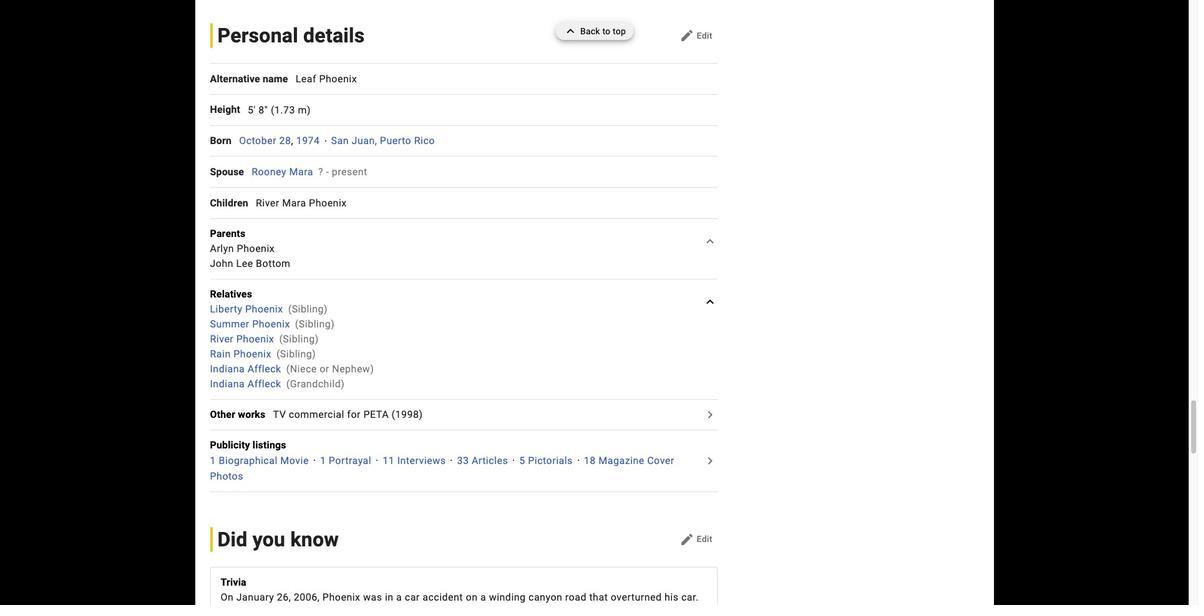 Task type: locate. For each thing, give the bounding box(es) containing it.
san
[[331, 135, 349, 147]]

phoenix right leaf
[[319, 73, 357, 85]]

rico
[[414, 135, 435, 147]]

indiana affleck button
[[210, 363, 281, 375], [210, 378, 281, 390]]

for
[[347, 409, 361, 421]]

1 up photos
[[210, 455, 216, 467]]

0 vertical spatial indiana
[[210, 363, 245, 375]]

portrayal
[[329, 455, 371, 467]]

0 horizontal spatial 1
[[210, 455, 216, 467]]

0 vertical spatial river
[[256, 197, 279, 209]]

height
[[210, 104, 240, 116]]

back to top
[[580, 26, 626, 36]]

5 pictorials
[[519, 455, 573, 467]]

overturned
[[611, 591, 662, 603]]

relatives liberty phoenix (sibling) summer phoenix (sibling) river phoenix (sibling) rain phoenix (sibling) indiana affleck (niece or nephew) indiana affleck (grandchild)
[[210, 288, 374, 390]]

1 edit from the top
[[697, 31, 713, 41]]

phoenix
[[319, 73, 357, 85], [309, 197, 347, 209], [237, 243, 275, 255], [245, 303, 283, 315], [252, 318, 290, 330], [236, 333, 274, 345], [234, 348, 271, 360], [323, 591, 360, 603]]

phoenix down liberty phoenix "button"
[[252, 318, 290, 330]]

rooney mara ? - present
[[252, 166, 367, 178]]

0 vertical spatial edit button
[[674, 26, 718, 46]]

1 edit button from the top
[[674, 26, 718, 46]]

phoenix inside trivia on january 26, 2006, phoenix was in a car accident on a winding canyon road that overturned his car.
[[323, 591, 360, 603]]

publicity
[[210, 439, 250, 451]]

car
[[405, 591, 420, 603]]

8″
[[259, 104, 268, 116]]

did you know
[[217, 528, 339, 551]]

alternative
[[210, 73, 260, 85]]

1 affleck from the top
[[248, 363, 281, 375]]

2 edit button from the top
[[674, 530, 718, 549]]

a
[[396, 591, 402, 603], [480, 591, 486, 603]]

1 vertical spatial affleck
[[248, 378, 281, 390]]

1 indiana from the top
[[210, 363, 245, 375]]

present
[[332, 166, 367, 178]]

2 edit from the top
[[697, 534, 713, 544]]

2 1 from the left
[[320, 455, 326, 467]]

(1.73
[[271, 104, 295, 116]]

26,
[[277, 591, 291, 603]]

0 vertical spatial mara
[[289, 166, 313, 178]]

1 indiana affleck button from the top
[[210, 363, 281, 375]]

to
[[602, 26, 611, 36]]

mara for river
[[282, 197, 306, 209]]

road
[[565, 591, 587, 603]]

parents
[[210, 228, 245, 240]]

phoenix left was
[[323, 591, 360, 603]]

magazine
[[599, 455, 644, 467]]

expand parents element
[[210, 227, 682, 241]]

bottom
[[256, 258, 291, 270]]

1 horizontal spatial 1
[[320, 455, 326, 467]]

winding
[[489, 591, 526, 603]]

1 1 from the left
[[210, 455, 216, 467]]

affleck up works
[[248, 378, 281, 390]]

33 articles button
[[457, 455, 508, 467]]

rain
[[210, 348, 231, 360]]

works
[[238, 409, 265, 421]]

river down "rooney" at the left top of page
[[256, 197, 279, 209]]

1 for 1 portrayal
[[320, 455, 326, 467]]

0 vertical spatial indiana affleck button
[[210, 363, 281, 375]]

river up rain
[[210, 333, 234, 345]]

a right on
[[480, 591, 486, 603]]

(sibling)
[[288, 303, 328, 315], [295, 318, 335, 330], [279, 333, 319, 345], [276, 348, 316, 360]]

5′
[[248, 104, 256, 116]]

1 vertical spatial indiana affleck button
[[210, 378, 281, 390]]

0 horizontal spatial river
[[210, 333, 234, 345]]

5′ 8″ (1.73 m)
[[248, 104, 311, 116]]

mara for rooney
[[289, 166, 313, 178]]

children
[[210, 197, 248, 209]]

pictorials
[[528, 455, 573, 467]]

know
[[290, 528, 339, 551]]

listings
[[253, 439, 286, 451]]

edit for did you know
[[697, 534, 713, 544]]

nephew)
[[332, 363, 374, 375]]

affleck down rain phoenix button
[[248, 363, 281, 375]]

edit right edit image
[[697, 534, 713, 544]]

0 horizontal spatial a
[[396, 591, 402, 603]]

affleck
[[248, 363, 281, 375], [248, 378, 281, 390]]

11 interviews button
[[383, 455, 446, 467]]

phoenix inside 'parents arlyn phoenix john lee bottom'
[[237, 243, 275, 255]]

11 interviews
[[383, 455, 446, 467]]

leaf phoenix
[[296, 73, 357, 85]]

mara left ? at the left
[[289, 166, 313, 178]]

publicity listings button
[[210, 438, 294, 453]]

edit right edit icon
[[697, 31, 713, 41]]

18 magazine cover photos
[[210, 455, 674, 482]]

1 left portrayal at the bottom left
[[320, 455, 326, 467]]

other works
[[210, 409, 265, 421]]

interviews
[[397, 455, 446, 467]]

(niece
[[286, 363, 317, 375]]

river phoenix button
[[210, 333, 274, 345]]

trivia button
[[221, 575, 701, 590]]

33 articles
[[457, 455, 508, 467]]

expand relatives image
[[703, 295, 718, 310]]

2 affleck from the top
[[248, 378, 281, 390]]

mara down rooney mara button
[[282, 197, 306, 209]]

san juan, puerto rico button
[[331, 135, 435, 147]]

0 vertical spatial edit
[[697, 31, 713, 41]]

1 horizontal spatial a
[[480, 591, 486, 603]]

on
[[466, 591, 478, 603]]

liberty
[[210, 303, 242, 315]]

river mara phoenix
[[256, 197, 347, 209]]

1 vertical spatial indiana
[[210, 378, 245, 390]]

indiana affleck button for (niece or nephew)
[[210, 363, 281, 375]]

1 vertical spatial edit button
[[674, 530, 718, 549]]

summer
[[210, 318, 249, 330]]

2 indiana affleck button from the top
[[210, 378, 281, 390]]

-
[[326, 166, 329, 178]]

edit image
[[679, 28, 694, 43]]

on
[[221, 591, 234, 603]]

go to publicity listings image
[[703, 454, 718, 468]]

0 vertical spatial affleck
[[248, 363, 281, 375]]

trivia
[[221, 576, 246, 588]]

cover
[[647, 455, 674, 467]]

1 vertical spatial river
[[210, 333, 234, 345]]

1
[[210, 455, 216, 467], [320, 455, 326, 467]]

juan,
[[352, 135, 377, 147]]

1 vertical spatial edit
[[697, 534, 713, 544]]

summer phoenix button
[[210, 318, 290, 330]]

edit
[[697, 31, 713, 41], [697, 534, 713, 544]]

january
[[236, 591, 274, 603]]

phoenix up lee
[[237, 243, 275, 255]]

1 vertical spatial mara
[[282, 197, 306, 209]]

a right in
[[396, 591, 402, 603]]

river
[[256, 197, 279, 209], [210, 333, 234, 345]]



Task type: vqa. For each thing, say whether or not it's contained in the screenshot.
Parents Arlyn Phoenix John Lee Bottom
yes



Task type: describe. For each thing, give the bounding box(es) containing it.
rain phoenix button
[[210, 348, 271, 360]]

phoenix down river phoenix button on the bottom
[[234, 348, 271, 360]]

photos
[[210, 470, 243, 482]]

1974
[[296, 135, 320, 147]]

phoenix up summer phoenix button
[[245, 303, 283, 315]]

other
[[210, 409, 235, 421]]

biographical
[[219, 455, 278, 467]]

was
[[363, 591, 382, 603]]

2 indiana from the top
[[210, 378, 245, 390]]

john
[[210, 258, 233, 270]]

canyon
[[529, 591, 562, 603]]

details
[[303, 24, 365, 48]]

back
[[580, 26, 600, 36]]

edit for personal details
[[697, 31, 713, 41]]

name
[[263, 73, 288, 85]]

phoenix down summer phoenix button
[[236, 333, 274, 345]]

commercial
[[289, 409, 344, 421]]

28
[[279, 135, 291, 147]]

indiana affleck button for (grandchild)
[[210, 378, 281, 390]]

rooney
[[252, 166, 286, 178]]

2 a from the left
[[480, 591, 486, 603]]

arlyn
[[210, 243, 234, 255]]

5 pictorials button
[[519, 455, 573, 467]]

edit button for did you know
[[674, 530, 718, 549]]

(1998)
[[392, 409, 423, 421]]

1 portrayal button
[[320, 455, 371, 467]]

1 biographical movie button
[[210, 455, 309, 467]]

1 portrayal
[[320, 455, 371, 467]]

accident
[[423, 591, 463, 603]]

tv commercial for peta (1998)
[[273, 409, 423, 421]]

personal
[[217, 24, 298, 48]]

expand less image
[[563, 22, 580, 40]]

m)
[[298, 104, 311, 116]]

,
[[291, 135, 293, 147]]

1 horizontal spatial river
[[256, 197, 279, 209]]

liberty phoenix button
[[210, 303, 283, 315]]

personal details
[[217, 24, 365, 48]]

in
[[385, 591, 394, 603]]

expand relatives element
[[210, 287, 682, 302]]

1974 button
[[296, 134, 320, 149]]

river inside relatives liberty phoenix (sibling) summer phoenix (sibling) river phoenix (sibling) rain phoenix (sibling) indiana affleck (niece or nephew) indiana affleck (grandchild)
[[210, 333, 234, 345]]

parents arlyn phoenix john lee bottom
[[210, 228, 291, 270]]

articles
[[472, 455, 508, 467]]

puerto
[[380, 135, 411, 147]]

san juan, puerto rico
[[331, 135, 435, 147]]

did
[[217, 528, 247, 551]]

(grandchild)
[[286, 378, 345, 390]]

peta
[[363, 409, 389, 421]]

go to other works image
[[703, 407, 718, 422]]

relatives
[[210, 288, 252, 300]]

movie
[[280, 455, 309, 467]]

other works button
[[210, 407, 273, 422]]

car.
[[681, 591, 699, 603]]

back to top button
[[555, 22, 633, 40]]

lee
[[236, 258, 253, 270]]

18
[[584, 455, 596, 467]]

11
[[383, 455, 394, 467]]

or
[[320, 363, 329, 375]]

edit button for personal details
[[674, 26, 718, 46]]

october
[[239, 135, 277, 147]]

1 a from the left
[[396, 591, 402, 603]]

you
[[253, 528, 285, 551]]

1 for 1 biographical movie
[[210, 455, 216, 467]]

that
[[589, 591, 608, 603]]

expand parents image
[[703, 234, 718, 249]]

alternative name
[[210, 73, 288, 85]]

rooney mara button
[[252, 166, 313, 178]]

top
[[613, 26, 626, 36]]

1 biographical movie
[[210, 455, 309, 467]]

phoenix down - at the top of page
[[309, 197, 347, 209]]

spouse
[[210, 166, 244, 178]]

trivia on january 26, 2006, phoenix was in a car accident on a winding canyon road that overturned his car.
[[221, 576, 699, 605]]

publicity listings
[[210, 439, 286, 451]]

his
[[665, 591, 679, 603]]

october 28 , 1974
[[239, 135, 320, 147]]

born
[[210, 135, 232, 147]]

2006,
[[294, 591, 320, 603]]

edit image
[[679, 532, 694, 547]]

tv
[[273, 409, 286, 421]]

18 magazine cover photos button
[[210, 455, 674, 482]]

october 28 button
[[239, 134, 291, 149]]



